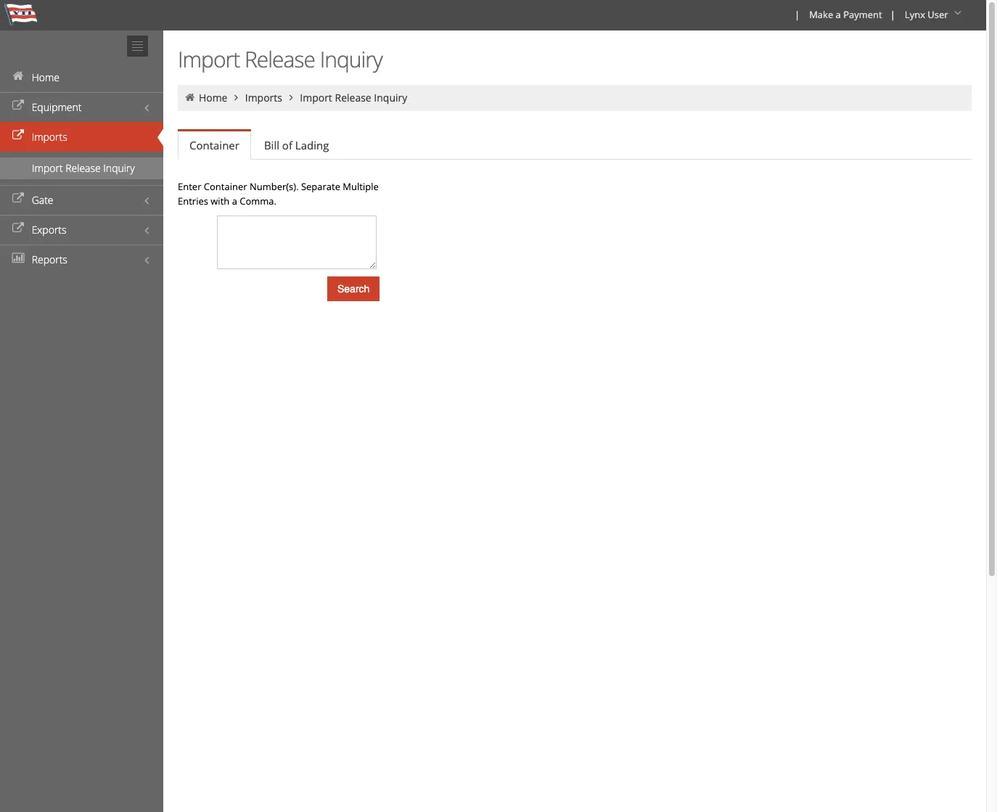 Task type: describe. For each thing, give the bounding box(es) containing it.
external link image for gate
[[11, 194, 25, 204]]

multiple
[[343, 180, 379, 193]]

external link image for exports
[[11, 224, 25, 234]]

enter
[[178, 180, 201, 193]]

make a payment link
[[803, 0, 888, 30]]

equipment
[[32, 100, 82, 114]]

of
[[282, 138, 293, 152]]

exports
[[32, 223, 66, 237]]

0 vertical spatial import release inquiry
[[178, 44, 382, 74]]

1 vertical spatial home
[[199, 91, 228, 105]]

1 vertical spatial import release inquiry
[[300, 91, 407, 105]]

container inside enter container number(s).  separate multiple entries with a comma.
[[204, 180, 247, 193]]

number(s).
[[250, 180, 299, 193]]

a inside enter container number(s).  separate multiple entries with a comma.
[[232, 195, 237, 208]]

reports
[[32, 253, 67, 266]]

enter container number(s).  separate multiple entries with a comma.
[[178, 180, 379, 208]]

0 vertical spatial import release inquiry link
[[300, 91, 407, 105]]

0 horizontal spatial home
[[32, 70, 60, 84]]

lynx user link
[[899, 0, 971, 30]]

1 horizontal spatial imports
[[245, 91, 282, 105]]

external link image for imports
[[11, 131, 25, 141]]

exports link
[[0, 215, 163, 245]]

import for topmost "import release inquiry" 'link'
[[300, 91, 332, 105]]

0 vertical spatial import
[[178, 44, 240, 74]]

inquiry for topmost "import release inquiry" 'link'
[[374, 91, 407, 105]]

1 | from the left
[[795, 8, 800, 21]]

search
[[338, 283, 370, 295]]

0 vertical spatial inquiry
[[320, 44, 382, 74]]

comma.
[[240, 195, 277, 208]]

make a payment
[[810, 8, 883, 21]]

0 vertical spatial release
[[245, 44, 315, 74]]

with
[[211, 195, 230, 208]]

release for topmost "import release inquiry" 'link'
[[335, 91, 371, 105]]

import for bottom "import release inquiry" 'link'
[[32, 161, 63, 175]]

user
[[928, 8, 949, 21]]

2 vertical spatial import release inquiry
[[32, 161, 135, 175]]

angle right image
[[230, 92, 243, 102]]



Task type: locate. For each thing, give the bounding box(es) containing it.
home right home image
[[32, 70, 60, 84]]

inquiry
[[320, 44, 382, 74], [374, 91, 407, 105], [103, 161, 135, 175]]

1 horizontal spatial release
[[245, 44, 315, 74]]

1 external link image from the top
[[11, 101, 25, 111]]

0 horizontal spatial release
[[65, 161, 101, 175]]

1 horizontal spatial imports link
[[245, 91, 282, 105]]

2 horizontal spatial release
[[335, 91, 371, 105]]

0 horizontal spatial imports link
[[0, 122, 163, 152]]

import up home icon
[[178, 44, 240, 74]]

make
[[810, 8, 834, 21]]

0 vertical spatial a
[[836, 8, 841, 21]]

|
[[795, 8, 800, 21], [891, 8, 896, 21]]

a right with
[[232, 195, 237, 208]]

entries
[[178, 195, 208, 208]]

2 vertical spatial inquiry
[[103, 161, 135, 175]]

1 external link image from the top
[[11, 131, 25, 141]]

external link image for equipment
[[11, 101, 25, 111]]

a
[[836, 8, 841, 21], [232, 195, 237, 208]]

equipment link
[[0, 92, 163, 122]]

import inside "import release inquiry" 'link'
[[32, 161, 63, 175]]

release inside 'link'
[[65, 161, 101, 175]]

1 vertical spatial external link image
[[11, 224, 25, 234]]

1 vertical spatial external link image
[[11, 194, 25, 204]]

angle right image
[[285, 92, 298, 102]]

0 horizontal spatial imports
[[32, 130, 67, 144]]

home link up equipment
[[0, 62, 163, 92]]

inquiry for bottom "import release inquiry" 'link'
[[103, 161, 135, 175]]

container
[[189, 138, 239, 152], [204, 180, 247, 193]]

imports right angle right image
[[245, 91, 282, 105]]

imports link right angle right image
[[245, 91, 282, 105]]

lading
[[295, 138, 329, 152]]

gate link
[[0, 185, 163, 215]]

import release inquiry link up gate link
[[0, 158, 163, 179]]

1 horizontal spatial home link
[[199, 91, 228, 105]]

import release inquiry
[[178, 44, 382, 74], [300, 91, 407, 105], [32, 161, 135, 175]]

1 vertical spatial import
[[300, 91, 332, 105]]

external link image
[[11, 131, 25, 141], [11, 224, 25, 234]]

home link right home icon
[[199, 91, 228, 105]]

separate
[[301, 180, 340, 193]]

1 vertical spatial release
[[335, 91, 371, 105]]

1 vertical spatial imports link
[[0, 122, 163, 152]]

home link
[[0, 62, 163, 92], [199, 91, 228, 105]]

external link image down home image
[[11, 131, 25, 141]]

1 vertical spatial imports
[[32, 130, 67, 144]]

0 horizontal spatial import
[[32, 161, 63, 175]]

external link image up bar chart "icon"
[[11, 224, 25, 234]]

1 horizontal spatial a
[[836, 8, 841, 21]]

import release inquiry up gate link
[[32, 161, 135, 175]]

2 vertical spatial release
[[65, 161, 101, 175]]

import right angle right icon on the top left
[[300, 91, 332, 105]]

1 vertical spatial a
[[232, 195, 237, 208]]

2 horizontal spatial import
[[300, 91, 332, 105]]

release for bottom "import release inquiry" 'link'
[[65, 161, 101, 175]]

inquiry inside 'link'
[[103, 161, 135, 175]]

1 horizontal spatial |
[[891, 8, 896, 21]]

bill
[[264, 138, 279, 152]]

| left make
[[795, 8, 800, 21]]

import release inquiry link right angle right icon on the top left
[[300, 91, 407, 105]]

search button
[[327, 277, 380, 301]]

home image
[[11, 71, 25, 81]]

0 vertical spatial container
[[189, 138, 239, 152]]

0 vertical spatial external link image
[[11, 101, 25, 111]]

release up gate link
[[65, 161, 101, 175]]

2 external link image from the top
[[11, 224, 25, 234]]

external link image inside equipment link
[[11, 101, 25, 111]]

0 horizontal spatial import release inquiry link
[[0, 158, 163, 179]]

1 horizontal spatial import release inquiry link
[[300, 91, 407, 105]]

a right make
[[836, 8, 841, 21]]

bill of lading link
[[253, 131, 341, 160]]

container link
[[178, 131, 251, 160]]

release up angle right icon on the top left
[[245, 44, 315, 74]]

0 vertical spatial external link image
[[11, 131, 25, 141]]

home right home icon
[[199, 91, 228, 105]]

import
[[178, 44, 240, 74], [300, 91, 332, 105], [32, 161, 63, 175]]

0 vertical spatial imports
[[245, 91, 282, 105]]

external link image inside exports link
[[11, 224, 25, 234]]

1 horizontal spatial import
[[178, 44, 240, 74]]

0 vertical spatial home
[[32, 70, 60, 84]]

angle down image
[[951, 8, 965, 18]]

0 horizontal spatial a
[[232, 195, 237, 208]]

imports link
[[245, 91, 282, 105], [0, 122, 163, 152]]

import release inquiry link
[[300, 91, 407, 105], [0, 158, 163, 179]]

lynx user
[[905, 8, 949, 21]]

external link image left gate
[[11, 194, 25, 204]]

release right angle right icon on the top left
[[335, 91, 371, 105]]

| left lynx
[[891, 8, 896, 21]]

container up enter
[[189, 138, 239, 152]]

None text field
[[217, 216, 377, 269]]

reports link
[[0, 245, 163, 274]]

external link image down home image
[[11, 101, 25, 111]]

2 external link image from the top
[[11, 194, 25, 204]]

lynx
[[905, 8, 926, 21]]

gate
[[32, 193, 53, 207]]

container up with
[[204, 180, 247, 193]]

1 vertical spatial import release inquiry link
[[0, 158, 163, 179]]

import up gate
[[32, 161, 63, 175]]

0 horizontal spatial |
[[795, 8, 800, 21]]

imports
[[245, 91, 282, 105], [32, 130, 67, 144]]

import release inquiry right angle right icon on the top left
[[300, 91, 407, 105]]

imports down equipment
[[32, 130, 67, 144]]

external link image
[[11, 101, 25, 111], [11, 194, 25, 204]]

home image
[[184, 92, 196, 102]]

1 vertical spatial container
[[204, 180, 247, 193]]

import release inquiry up angle right icon on the top left
[[178, 44, 382, 74]]

payment
[[844, 8, 883, 21]]

home
[[32, 70, 60, 84], [199, 91, 228, 105]]

1 horizontal spatial home
[[199, 91, 228, 105]]

1 vertical spatial inquiry
[[374, 91, 407, 105]]

0 vertical spatial imports link
[[245, 91, 282, 105]]

release
[[245, 44, 315, 74], [335, 91, 371, 105], [65, 161, 101, 175]]

bill of lading
[[264, 138, 329, 152]]

bar chart image
[[11, 253, 25, 264]]

0 horizontal spatial home link
[[0, 62, 163, 92]]

2 vertical spatial import
[[32, 161, 63, 175]]

2 | from the left
[[891, 8, 896, 21]]

external link image inside gate link
[[11, 194, 25, 204]]

imports link down equipment
[[0, 122, 163, 152]]



Task type: vqa. For each thing, say whether or not it's contained in the screenshot.
on
no



